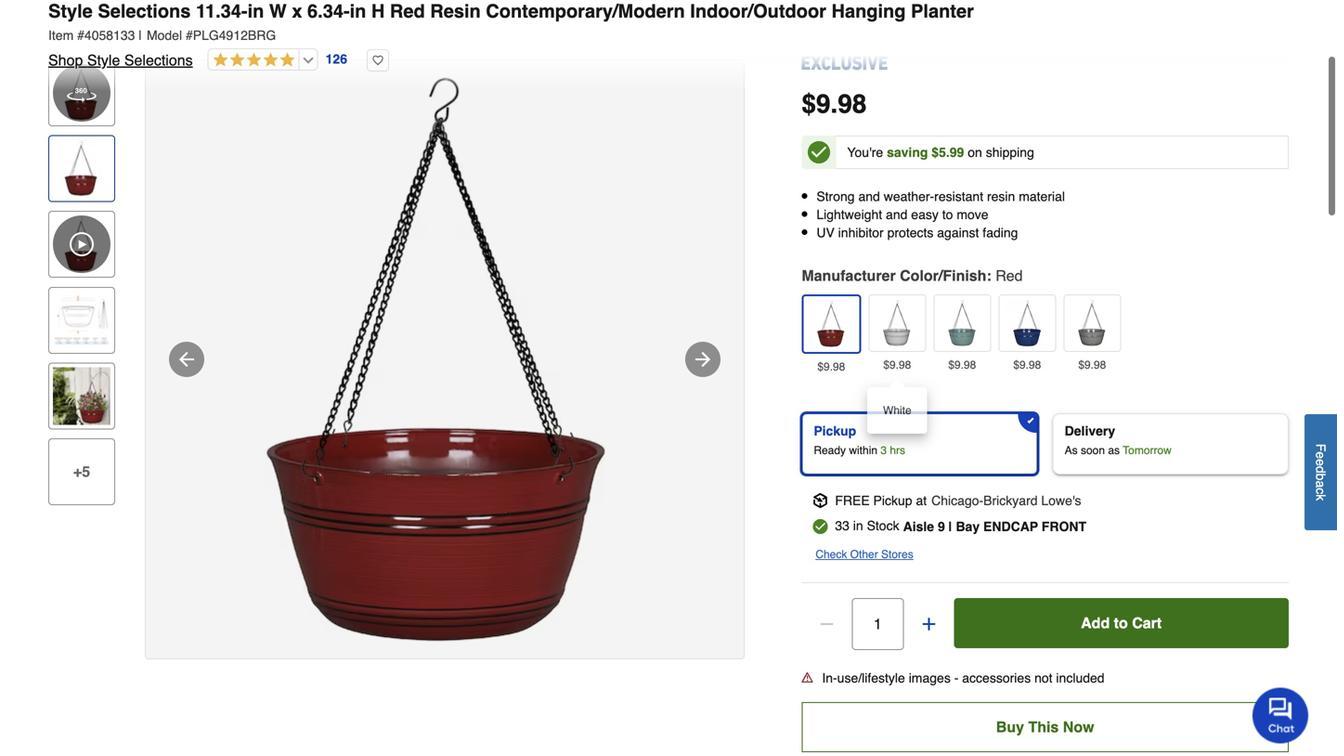 Task type: describe. For each thing, give the bounding box(es) containing it.
4058133
[[84, 28, 135, 43]]

f e e d b a c k
[[1314, 444, 1329, 501]]

b
[[1314, 473, 1329, 481]]

style selections  #plg4912brg - thumbnail3 image
[[53, 367, 111, 425]]

0 horizontal spatial in
[[248, 0, 264, 22]]

style selections  #plg4912brg - thumbnail image
[[53, 140, 111, 198]]

k
[[1314, 494, 1329, 501]]

as
[[1065, 440, 1078, 453]]

pickup ready within 3 hrs
[[814, 420, 906, 453]]

add to cart
[[1082, 611, 1162, 628]]

2 e from the top
[[1314, 459, 1329, 466]]

gray image
[[1069, 295, 1117, 344]]

heart outline image
[[367, 49, 389, 72]]

to inside button
[[1115, 611, 1129, 628]]

fading
[[983, 222, 1019, 237]]

within
[[849, 440, 878, 453]]

resistant
[[935, 185, 984, 200]]

lowe's
[[1042, 489, 1082, 504]]

add
[[1082, 611, 1110, 628]]

h
[[372, 0, 385, 22]]

cart
[[1133, 611, 1162, 628]]

check
[[816, 544, 848, 557]]

saving
[[887, 141, 929, 156]]

2 # from the left
[[186, 28, 193, 43]]

arrow left image
[[176, 348, 198, 371]]

$
[[802, 85, 817, 115]]

pickup image
[[813, 489, 828, 504]]

hrs
[[890, 440, 906, 453]]

in-use/lifestyle images - accessories not included
[[823, 667, 1105, 682]]

:
[[987, 263, 992, 280]]

selections inside style selections 11.34-in w x 6.34-in h red resin contemporary/modern indoor/outdoor hanging planter item # 4058133 | model # plg4912brg
[[98, 0, 191, 22]]

on
[[968, 141, 983, 156]]

check other stores
[[816, 544, 914, 557]]

white
[[884, 400, 912, 413]]

item
[[48, 28, 74, 43]]

buy this now
[[997, 715, 1095, 732]]

lightweight
[[817, 204, 883, 218]]

warning image
[[802, 668, 813, 679]]

images
[[909, 667, 951, 682]]

resin
[[988, 185, 1016, 200]]

delivery as soon as tomorrow
[[1065, 420, 1172, 453]]

front
[[1042, 515, 1087, 530]]

red inside style selections 11.34-in w x 6.34-in h red resin contemporary/modern indoor/outdoor hanging planter item # 4058133 | model # plg4912brg
[[390, 0, 425, 22]]

model
[[147, 28, 182, 43]]

33
[[836, 515, 850, 529]]

0 vertical spatial and
[[859, 185, 881, 200]]

in-
[[823, 667, 838, 682]]

free
[[836, 489, 870, 504]]

contemporary/modern
[[486, 0, 685, 22]]

| inside style selections 11.34-in w x 6.34-in h red resin contemporary/modern indoor/outdoor hanging planter item # 4058133 | model # plg4912brg
[[139, 28, 142, 43]]

shipping
[[986, 141, 1035, 156]]

| inside 33 in stock aisle 9 | bay endcap front
[[949, 515, 953, 530]]

resin
[[430, 0, 481, 22]]

0 horizontal spatial 9
[[817, 85, 831, 115]]

color/finish
[[900, 263, 987, 280]]

shop
[[48, 52, 83, 69]]

style selections 11.34-in w x 6.34-in h red resin contemporary/modern indoor/outdoor hanging planter item # 4058133 | model # plg4912brg
[[48, 0, 974, 43]]

1 horizontal spatial pickup
[[874, 489, 913, 504]]

against
[[938, 222, 980, 237]]

not
[[1035, 667, 1053, 682]]

1 horizontal spatial and
[[886, 204, 908, 218]]

buy this now button
[[802, 698, 1290, 749]]

a
[[1314, 481, 1329, 488]]

use/lifestyle
[[838, 667, 906, 682]]

1 horizontal spatial in
[[350, 0, 366, 22]]

you're
[[848, 141, 884, 156]]

accessories
[[963, 667, 1031, 682]]

x
[[292, 0, 302, 22]]

style inside style selections 11.34-in w x 6.34-in h red resin contemporary/modern indoor/outdoor hanging planter item # 4058133 | model # plg4912brg
[[48, 0, 93, 22]]

aisle
[[904, 515, 935, 530]]

$9.98 for spa blue image
[[949, 355, 977, 368]]

.
[[831, 85, 838, 115]]

included
[[1057, 667, 1105, 682]]

f
[[1314, 444, 1329, 452]]

indoor/outdoor
[[691, 0, 827, 22]]

now
[[1064, 715, 1095, 732]]

blue image
[[1004, 295, 1052, 344]]

at
[[917, 489, 927, 504]]

easy
[[912, 204, 939, 218]]



Task type: vqa. For each thing, say whether or not it's contained in the screenshot.
Spa
no



Task type: locate. For each thing, give the bounding box(es) containing it.
0 horizontal spatial |
[[139, 28, 142, 43]]

buy
[[997, 715, 1025, 732]]

red image
[[808, 296, 856, 344]]

add to cart button
[[954, 594, 1290, 645]]

red right :
[[996, 263, 1023, 280]]

11.34-
[[196, 0, 248, 22]]

style selections  #plg4912brg image
[[146, 60, 744, 659]]

$9.98 for blue image
[[1014, 355, 1042, 368]]

-
[[955, 667, 959, 682]]

| left bay
[[949, 515, 953, 530]]

9
[[817, 85, 831, 115], [938, 515, 946, 530]]

9 left 98
[[817, 85, 831, 115]]

pickup
[[814, 420, 857, 435], [874, 489, 913, 504]]

1 vertical spatial pickup
[[874, 489, 913, 504]]

1 horizontal spatial |
[[949, 515, 953, 530]]

bay
[[956, 515, 980, 530]]

0 vertical spatial to
[[943, 204, 954, 218]]

pickup up ready
[[814, 420, 857, 435]]

1 vertical spatial red
[[996, 263, 1023, 280]]

9 inside 33 in stock aisle 9 | bay endcap front
[[938, 515, 946, 530]]

inhibitor
[[839, 222, 884, 237]]

1 horizontal spatial red
[[996, 263, 1023, 280]]

planter
[[911, 0, 974, 22]]

free pickup at chicago-brickyard lowe's
[[836, 489, 1082, 504]]

selections up model at left
[[98, 0, 191, 22]]

strong and weather-resistant resin material lightweight and easy to move uv inhibitor protects against fading
[[817, 185, 1066, 237]]

f e e d b a c k button
[[1305, 414, 1338, 530]]

other
[[851, 544, 879, 557]]

option group containing pickup
[[795, 402, 1297, 478]]

style up item
[[48, 0, 93, 22]]

+5
[[73, 463, 90, 480]]

and down weather-
[[886, 204, 908, 218]]

1 vertical spatial |
[[949, 515, 953, 530]]

stores
[[882, 544, 914, 557]]

|
[[139, 28, 142, 43], [949, 515, 953, 530]]

selections down model at left
[[124, 52, 193, 69]]

1 horizontal spatial #
[[186, 28, 193, 43]]

$5.99
[[932, 141, 965, 156]]

$9.98 down red image in the right of the page
[[818, 357, 846, 370]]

weather-
[[884, 185, 935, 200]]

to right "add"
[[1115, 611, 1129, 628]]

0 vertical spatial pickup
[[814, 420, 857, 435]]

4.8 stars image
[[209, 52, 295, 69]]

126
[[326, 52, 347, 67]]

red right h
[[390, 0, 425, 22]]

d
[[1314, 466, 1329, 473]]

style down 4058133
[[87, 52, 120, 69]]

1 vertical spatial check circle filled image
[[813, 515, 828, 530]]

0 vertical spatial 9
[[817, 85, 831, 115]]

$9.98 for gray image
[[1079, 355, 1107, 368]]

protects
[[888, 222, 934, 237]]

e up b
[[1314, 459, 1329, 466]]

in right 33
[[854, 515, 864, 529]]

and up 'lightweight'
[[859, 185, 881, 200]]

spa blue image
[[939, 295, 987, 344]]

pickup up 'stock'
[[874, 489, 913, 504]]

in
[[248, 0, 264, 22], [350, 0, 366, 22], [854, 515, 864, 529]]

33 in stock aisle 9 | bay endcap front
[[836, 515, 1087, 530]]

to inside strong and weather-resistant resin material lightweight and easy to move uv inhibitor protects against fading
[[943, 204, 954, 218]]

0 horizontal spatial pickup
[[814, 420, 857, 435]]

1 horizontal spatial 9
[[938, 515, 946, 530]]

pickup inside the "pickup ready within 3 hrs"
[[814, 420, 857, 435]]

shop style selections
[[48, 52, 193, 69]]

0 vertical spatial check circle filled image
[[808, 138, 830, 160]]

to up the against
[[943, 204, 954, 218]]

2 horizontal spatial in
[[854, 515, 864, 529]]

Stepper number input field with increment and decrement buttons number field
[[852, 594, 904, 646]]

e up d
[[1314, 452, 1329, 459]]

$9.98 down blue image
[[1014, 355, 1042, 368]]

and
[[859, 185, 881, 200], [886, 204, 908, 218]]

0 vertical spatial |
[[139, 28, 142, 43]]

1 vertical spatial 9
[[938, 515, 946, 530]]

endcap
[[984, 515, 1039, 530]]

c
[[1314, 488, 1329, 494]]

check circle filled image left 33
[[813, 515, 828, 530]]

plg4912brg
[[193, 28, 276, 43]]

in left w
[[248, 0, 264, 22]]

0 horizontal spatial #
[[77, 28, 84, 43]]

0 horizontal spatial and
[[859, 185, 881, 200]]

1 vertical spatial to
[[1115, 611, 1129, 628]]

material
[[1019, 185, 1066, 200]]

0 vertical spatial selections
[[98, 0, 191, 22]]

$9.98 down spa blue image
[[949, 355, 977, 368]]

brickyard
[[984, 489, 1038, 504]]

1 vertical spatial and
[[886, 204, 908, 218]]

move
[[957, 204, 989, 218]]

1 horizontal spatial to
[[1115, 611, 1129, 628]]

item number 4 0 5 8 1 3 3 and model number p l g 4 9 1 2 b r g element
[[48, 26, 1290, 45]]

white image
[[874, 295, 922, 344]]

check other stores button
[[816, 541, 914, 560]]

chat invite button image
[[1253, 687, 1310, 744]]

you're saving $5.99 on shipping
[[848, 141, 1035, 156]]

hanging
[[832, 0, 906, 22]]

selections
[[98, 0, 191, 22], [124, 52, 193, 69]]

9 right aisle
[[938, 515, 946, 530]]

in left h
[[350, 0, 366, 22]]

check circle filled image
[[808, 138, 830, 160], [813, 515, 828, 530]]

0 vertical spatial red
[[390, 0, 425, 22]]

0 vertical spatial style
[[48, 0, 93, 22]]

$ 9 . 98
[[802, 85, 867, 115]]

1 vertical spatial selections
[[124, 52, 193, 69]]

stock
[[867, 515, 900, 529]]

6.34-
[[308, 0, 350, 22]]

98
[[838, 85, 867, 115]]

+5 button
[[48, 438, 115, 505]]

uv
[[817, 222, 835, 237]]

1 # from the left
[[77, 28, 84, 43]]

as
[[1109, 440, 1120, 453]]

0 horizontal spatial to
[[943, 204, 954, 218]]

chicago-
[[932, 489, 984, 504]]

to
[[943, 204, 954, 218], [1115, 611, 1129, 628]]

manufacturer
[[802, 263, 896, 280]]

strong
[[817, 185, 855, 200]]

#
[[77, 28, 84, 43], [186, 28, 193, 43]]

tomorrow
[[1124, 440, 1172, 453]]

manufacturer color/finish : red
[[802, 263, 1023, 280]]

| left model at left
[[139, 28, 142, 43]]

# right model at left
[[186, 28, 193, 43]]

arrow right image
[[692, 348, 714, 371]]

0 horizontal spatial red
[[390, 0, 425, 22]]

# right item
[[77, 28, 84, 43]]

delivery
[[1065, 420, 1116, 435]]

option group
[[795, 402, 1297, 478]]

in inside 33 in stock aisle 9 | bay endcap front
[[854, 515, 864, 529]]

minus image
[[818, 611, 836, 630]]

soon
[[1081, 440, 1106, 453]]

check circle filled image left you're at the top of the page
[[808, 138, 830, 160]]

$9.98 down gray image
[[1079, 355, 1107, 368]]

$9.98 down white image on the right top of the page
[[884, 355, 912, 368]]

ready
[[814, 440, 846, 453]]

plus image
[[920, 611, 939, 630]]

3
[[881, 440, 887, 453]]

w
[[269, 0, 287, 22]]

$9.98 for white image on the right top of the page
[[884, 355, 912, 368]]

style selections  #plg4912brg - thumbnail2 image
[[53, 292, 111, 349]]

1 vertical spatial style
[[87, 52, 120, 69]]

red
[[390, 0, 425, 22], [996, 263, 1023, 280]]

this
[[1029, 715, 1059, 732]]

1 e from the top
[[1314, 452, 1329, 459]]

$9.98 for red image in the right of the page
[[818, 357, 846, 370]]



